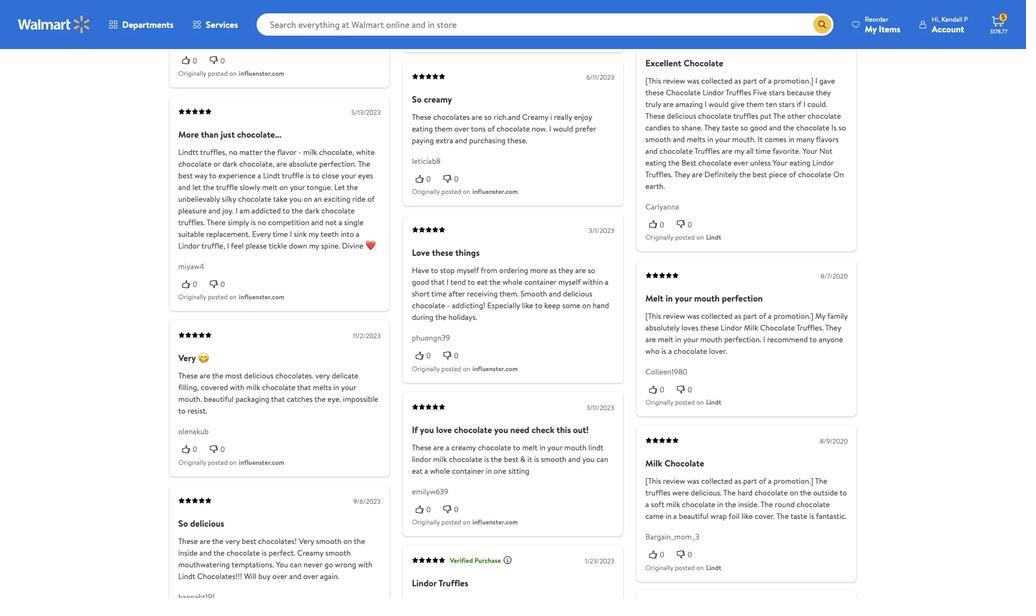 Task type: locate. For each thing, give the bounding box(es) containing it.
chocolate
[[699, 110, 732, 121], [808, 110, 841, 121], [797, 122, 830, 133], [497, 123, 530, 135], [660, 145, 693, 157], [699, 157, 732, 168], [178, 159, 212, 170], [798, 169, 832, 180], [238, 194, 272, 205], [322, 205, 355, 217], [412, 301, 445, 312], [674, 346, 708, 357], [262, 383, 296, 394], [454, 424, 492, 436], [478, 443, 512, 454], [449, 454, 482, 465], [755, 488, 788, 499], [682, 500, 716, 511], [797, 500, 830, 511], [227, 548, 260, 559]]

chocolate down delicious.
[[682, 500, 716, 511]]

0 horizontal spatial very
[[178, 352, 196, 365]]

wrap
[[711, 512, 727, 523]]

1 part from the top
[[744, 75, 757, 86]]

the inside lindtt truffles, no matter the flavor - milk chocolate, white chocolate or dark chocolate, are absolute perfection.  the best way to experience a lindt truffle is to close your eyes and let the truffle slowly melt on your tongue.  let the unbelievably silky chocolate take you on an exciting ride of pleasure and joy.   i am addicted to the dark chocolate truffles.  there simply is no competition and not a single suitable replacement.  every time i sink my teeth into a lindor truffle, i feel please tickle down my spine.  divine ❤️
[[358, 159, 370, 170]]

creamy inside these chocolates are so rich.and creamy i really enjoy eating them over tons of chocolate now. i would prefer paying extra and purchasing these.
[[522, 112, 549, 123]]

posted down phuongn39
[[442, 364, 461, 374]]

are up who
[[646, 334, 656, 346]]

2 horizontal spatial these
[[701, 323, 719, 334]]

0 vertical spatial your
[[803, 145, 818, 157]]

perfection. inside [this review was collected as part of a promotion.] my family absolutely loves these lindor milk chocolate truffles. they are melt in your mouth perfection. i recommend to anyone who is a chocolate lover.
[[725, 334, 762, 346]]

melts
[[687, 134, 706, 145], [313, 383, 332, 394]]

[this for milk chocolate
[[646, 476, 662, 488]]

1 horizontal spatial taste
[[791, 512, 808, 523]]

family
[[828, 311, 848, 322]]

time left after
[[432, 289, 447, 300]]

collected inside [this review was collected as part of a promotion.] my family absolutely loves these lindor milk chocolate truffles. they are melt in your mouth perfection. i recommend to anyone who is a chocolate lover.
[[702, 311, 733, 322]]

0 horizontal spatial creamy
[[297, 548, 324, 559]]

0 vertical spatial that
[[431, 277, 445, 288]]

1 horizontal spatial my
[[865, 23, 877, 35]]

0 horizontal spatial your
[[773, 157, 788, 168]]

a right who
[[669, 346, 672, 357]]

originally for milk chocolate
[[646, 564, 674, 573]]

good
[[750, 122, 768, 133], [412, 277, 429, 288]]

an
[[314, 194, 322, 205]]

1 vertical spatial beautiful
[[679, 512, 709, 523]]

8/7/2020
[[821, 272, 848, 281]]

- inside lindtt truffles, no matter the flavor - milk chocolate, white chocolate or dark chocolate, are absolute perfection.  the best way to experience a lindt truffle is to close your eyes and let the truffle slowly melt on your tongue.  let the unbelievably silky chocolate take you on an exciting ride of pleasure and joy.   i am addicted to the dark chocolate truffles.  there simply is no competition and not a single suitable replacement.  every time i sink my teeth into a lindor truffle, i feel please tickle down my spine.  divine ❤️
[[299, 147, 302, 158]]

truffles.
[[178, 217, 205, 228]]

1 vertical spatial creamy
[[297, 548, 324, 559]]

posted down "brandip4618"
[[442, 33, 461, 43]]

melt
[[262, 182, 278, 193], [658, 334, 674, 346], [523, 443, 538, 454]]

as for melt in your mouth perfection
[[735, 311, 742, 322]]

posted down bargain_mom_3
[[675, 564, 695, 573]]

packaging
[[236, 394, 269, 405]]

beautiful
[[204, 394, 234, 405], [679, 512, 709, 523]]

them inside [this review was collected as part of a promotion.] i gave these chocolate lindor truffles   five stars because they truly are amazing  i would give them ten stars if i could. these delicious chocolate truffles put  the other chocolate candies to shane.  they taste so good and the chocolate   is so smooth and melts in your mouth.  it comes in many flavors and chocolate   truffles are my all time favorite. your  not eating the best chocolate ever unless  your eating lindor truffles. they are  definitely the best piece of chocolate   on earth.
[[747, 99, 764, 110]]

teeth
[[321, 229, 339, 240]]

lindor
[[703, 87, 724, 98], [813, 157, 834, 168], [178, 241, 200, 252], [721, 323, 743, 334], [412, 578, 437, 590]]

promotion.] for excellent chocolate
[[774, 75, 814, 86]]

1 vertical spatial very
[[225, 536, 240, 547]]

single
[[344, 217, 364, 228]]

these inside these chocolates are so rich.and creamy i really enjoy eating them over tons of chocolate now. i would prefer paying extra and purchasing these.
[[412, 112, 432, 123]]

of inside [this review was collected as part of a promotion.] my family absolutely loves these lindor milk chocolate truffles. they are melt in your mouth perfection. i recommend to anyone who is a chocolate lover.
[[759, 311, 767, 322]]

part
[[744, 75, 757, 86], [744, 311, 757, 322], [744, 476, 757, 488]]

[this down excellent
[[646, 75, 662, 86]]

your inside [this review was collected as part of a promotion.] i gave these chocolate lindor truffles   five stars because they truly are amazing  i would give them ten stars if i could. these delicious chocolate truffles put  the other chocolate candies to shane.  they taste so good and the chocolate   is so smooth and melts in your mouth.  it comes in many flavors and chocolate   truffles are my all time favorite. your  not eating the best chocolate ever unless  your eating lindor truffles. they are  definitely the best piece of chocolate   on earth.
[[716, 134, 731, 145]]

smooth inside these are a creamy chocolate to melt in your mouth lindt lindor milk chocolate is the best & it is smooth and you can eat a whole container in one sitting
[[541, 454, 567, 465]]

unbelievably
[[178, 194, 220, 205]]

part for melt in your mouth perfection
[[744, 311, 757, 322]]

receiving
[[467, 289, 498, 300]]

originally for so creamy
[[412, 187, 440, 197]]

1 horizontal spatial truffles
[[734, 110, 759, 121]]

and down perfect.
[[289, 572, 302, 583]]

your inside the these are the most delicious chocolates. very delicate filling, covered with milk chocolate that melts in your mouth. beautiful packaging that catches the eye. impossible to resist.
[[341, 383, 356, 394]]

0 vertical spatial these
[[646, 87, 664, 98]]

whole inside have to stop myself from ordering more as they are so good that i tend to eat the whole container myself within a short time after receiving them. smooth and delicious chocolate - addicting! especially like to keep some on hand during the holidays.
[[503, 277, 523, 288]]

collected up delicious.
[[702, 476, 733, 488]]

stars up the ten
[[769, 87, 785, 98]]

dark right or
[[223, 159, 237, 170]]

review
[[663, 75, 686, 86], [663, 311, 686, 322], [663, 476, 686, 488]]

influenster.com for 😋
[[239, 458, 285, 468]]

0 horizontal spatial beautiful
[[204, 394, 234, 405]]

chocolate inside [this review was collected as part of a promotion.] i gave these chocolate lindor truffles   five stars because they truly are amazing  i would give them ten stars if i could. these delicious chocolate truffles put  the other chocolate candies to shane.  they taste so good and the chocolate   is so smooth and melts in your mouth.  it comes in many flavors and chocolate   truffles are my all time favorite. your  not eating the best chocolate ever unless  your eating lindor truffles. they are  definitely the best piece of chocolate   on earth.
[[666, 87, 701, 98]]

0 vertical spatial myself
[[457, 265, 479, 277]]

the down so delicious
[[212, 536, 224, 547]]

lindt inside these are the very best chocolates! very smooth on the inside and the chocolate is perfect. creamy smooth mouthwatering temptations. you can never go wrong with lindt chocolates!!! will buy over and over again.
[[178, 572, 195, 583]]

1 horizontal spatial so
[[412, 93, 422, 105]]

2 vertical spatial promotion.]
[[774, 476, 814, 488]]

part up five
[[744, 75, 757, 86]]

the left flavor
[[264, 147, 276, 158]]

that left catches
[[271, 394, 285, 405]]

1 was from the top
[[687, 75, 700, 86]]

1 horizontal spatial creamy
[[522, 112, 549, 123]]

miyaw4
[[178, 261, 204, 272]]

within
[[583, 277, 603, 288]]

1 horizontal spatial mouth.
[[733, 134, 756, 145]]

my inside [this review was collected as part of a promotion.] i gave these chocolate lindor truffles   five stars because they truly are amazing  i would give them ten stars if i could. these delicious chocolate truffles put  the other chocolate candies to shane.  they taste so good and the chocolate   is so smooth and melts in your mouth.  it comes in many flavors and chocolate   truffles are my all time favorite. your  not eating the best chocolate ever unless  your eating lindor truffles. they are  definitely the best piece of chocolate   on earth.
[[735, 145, 745, 157]]

2 part from the top
[[744, 311, 757, 322]]

0 horizontal spatial eating
[[412, 123, 433, 135]]

truffle up silky
[[216, 182, 238, 193]]

2 review from the top
[[663, 311, 686, 322]]

to
[[673, 122, 680, 133], [209, 170, 217, 181], [313, 170, 320, 181], [283, 205, 290, 217], [431, 265, 438, 277], [468, 277, 475, 288], [535, 301, 543, 312], [810, 334, 817, 346], [178, 406, 186, 417], [513, 443, 521, 454], [840, 488, 848, 499]]

- up absolute
[[299, 147, 302, 158]]

0 horizontal spatial like
[[522, 301, 534, 312]]

[this inside [this review was collected as part of a promotion.] i gave these chocolate lindor truffles   five stars because they truly are amazing  i would give them ten stars if i could. these delicious chocolate truffles put  the other chocolate candies to shane.  they taste so good and the chocolate   is so smooth and melts in your mouth.  it comes in many flavors and chocolate   truffles are my all time favorite. your  not eating the best chocolate ever unless  your eating lindor truffles. they are  definitely the best piece of chocolate   on earth.
[[646, 75, 662, 86]]

tons
[[471, 123, 486, 135]]

cover.
[[755, 512, 775, 523]]

your inside [this review was collected as part of a promotion.] my family absolutely loves these lindor milk chocolate truffles. they are melt in your mouth perfection. i recommend to anyone who is a chocolate lover.
[[683, 334, 699, 346]]

the down ever
[[740, 169, 751, 180]]

container inside these are a creamy chocolate to melt in your mouth lindt lindor milk chocolate is the best & it is smooth and you can eat a whole container in one sitting
[[452, 466, 484, 477]]

and inside these chocolates are so rich.and creamy i really enjoy eating them over tons of chocolate now. i would prefer paying extra and purchasing these.
[[455, 135, 467, 146]]

1 vertical spatial perfection.
[[725, 334, 762, 346]]

originally down colleen1980
[[646, 398, 674, 408]]

very
[[178, 352, 196, 365], [299, 536, 314, 547]]

delicious inside have to stop myself from ordering more as they are so good that i tend to eat the whole container myself within a short time after receiving them. smooth and delicious chocolate - addicting! especially like to keep some on hand during the holidays.
[[563, 289, 593, 300]]

was
[[687, 75, 700, 86], [687, 311, 700, 322], [687, 476, 700, 488]]

3 promotion.] from the top
[[774, 476, 814, 488]]

chocolate up temptations. at the left of page
[[227, 548, 260, 559]]

it
[[758, 134, 763, 145]]

3/1/2023
[[589, 226, 615, 236]]

no up the every
[[258, 217, 266, 228]]

chocolate up during
[[412, 301, 445, 312]]

0 horizontal spatial they
[[674, 169, 690, 180]]

are up 'tons' at the top left of the page
[[472, 112, 483, 123]]

part inside [this review was collected as part of a promotion.] i gave these chocolate lindor truffles   five stars because they truly are amazing  i would give them ten stars if i could. these delicious chocolate truffles put  the other chocolate candies to shane.  they taste so good and the chocolate   is so smooth and melts in your mouth.  it comes in many flavors and chocolate   truffles are my all time favorite. your  not eating the best chocolate ever unless  your eating lindor truffles. they are  definitely the best piece of chocolate   on earth.
[[744, 75, 757, 86]]

lindt for milk chocolate
[[706, 564, 722, 573]]

originally posted on influenster.com up verified
[[412, 518, 518, 528]]

1 vertical spatial time
[[273, 229, 288, 240]]

into
[[341, 229, 354, 240]]

1 vertical spatial your
[[773, 157, 788, 168]]

mouth down out!
[[565, 443, 587, 454]]

collected inside [this review was collected as part of a promotion.] i gave these chocolate lindor truffles   five stars because they truly are amazing  i would give them ten stars if i could. these delicious chocolate truffles put  the other chocolate candies to shane.  they taste so good and the chocolate   is so smooth and melts in your mouth.  it comes in many flavors and chocolate   truffles are my all time favorite. your  not eating the best chocolate ever unless  your eating lindor truffles. they are  definitely the best piece of chocolate   on earth.
[[702, 75, 733, 86]]

originally posted on influenster.com down phuongn39
[[412, 364, 518, 374]]

are inside [this review was collected as part of a promotion.] my family absolutely loves these lindor milk chocolate truffles. they are melt in your mouth perfection. i recommend to anyone who is a chocolate lover.
[[646, 334, 656, 346]]

creamy
[[522, 112, 549, 123], [297, 548, 324, 559]]

review inside [this review was collected as part of a promotion.] the truffles were delicious. the hard chocolate on the outside to a soft milk chocolate in the inside. the round chocolate came in a beautiful wrap foil like cover.  the taste is fantastic.
[[663, 476, 686, 488]]

0 vertical spatial truffles
[[734, 110, 759, 121]]

1 horizontal spatial like
[[742, 512, 753, 523]]

promotion.] inside [this review was collected as part of a promotion.] i gave these chocolate lindor truffles   five stars because they truly are amazing  i would give them ten stars if i could. these delicious chocolate truffles put  the other chocolate candies to shane.  they taste so good and the chocolate   is so smooth and melts in your mouth.  it comes in many flavors and chocolate   truffles are my all time favorite. your  not eating the best chocolate ever unless  your eating lindor truffles. they are  definitely the best piece of chocolate   on earth.
[[774, 75, 814, 86]]

0 horizontal spatial truffle
[[216, 182, 238, 193]]

2 vertical spatial time
[[432, 289, 447, 300]]

catches
[[287, 394, 313, 405]]

creamy up the chocolates at left top
[[424, 93, 452, 105]]

and down out!
[[569, 454, 581, 465]]

was inside [this review was collected as part of a promotion.] my family absolutely loves these lindor milk chocolate truffles. they are melt in your mouth perfection. i recommend to anyone who is a chocolate lover.
[[687, 311, 700, 322]]

these chocolates are so rich.and creamy i really enjoy eating them over tons of chocolate now. i would prefer paying extra and purchasing these.
[[412, 112, 596, 146]]

purchase
[[475, 556, 501, 566]]

chocolate down chocolates.
[[262, 383, 296, 394]]

originally posted on lindt down bargain_mom_3
[[646, 564, 722, 573]]

inside
[[178, 548, 198, 559]]

3 part from the top
[[744, 476, 757, 488]]

and left let
[[178, 182, 191, 193]]

0 vertical spatial good
[[750, 122, 768, 133]]

chocolates
[[434, 112, 470, 123]]

my right sink
[[309, 229, 319, 240]]

0 vertical spatial eat
[[477, 277, 488, 288]]

the up covered
[[212, 371, 224, 382]]

[this for excellent chocolate
[[646, 75, 662, 86]]

0 vertical spatial they
[[816, 87, 831, 98]]

taste down give
[[722, 122, 739, 133]]

myself up tend
[[457, 265, 479, 277]]

bargain_mom_3
[[646, 532, 700, 543]]

originally posted on influenster.com for 😋
[[178, 458, 285, 468]]

the right 'let' on the left of the page
[[347, 182, 358, 193]]

to inside the these are the most delicious chocolates. very delicate filling, covered with milk chocolate that melts in your mouth. beautiful packaging that catches the eye. impossible to resist.
[[178, 406, 186, 417]]

1 vertical spatial chocolate,
[[239, 159, 275, 170]]

your inside these are a creamy chocolate to melt in your mouth lindt lindor milk chocolate is the best & it is smooth and you can eat a whole container in one sitting
[[548, 443, 563, 454]]

1 horizontal spatial -
[[447, 301, 450, 312]]

review inside [this review was collected as part of a promotion.] i gave these chocolate lindor truffles   five stars because they truly are amazing  i would give them ten stars if i could. these delicious chocolate truffles put  the other chocolate candies to shane.  they taste so good and the chocolate   is so smooth and melts in your mouth.  it comes in many flavors and chocolate   truffles are my all time favorite. your  not eating the best chocolate ever unless  your eating lindor truffles. they are  definitely the best piece of chocolate   on earth.
[[663, 75, 686, 86]]

0 vertical spatial mouth.
[[733, 134, 756, 145]]

mouth
[[695, 293, 720, 305], [701, 334, 723, 346], [565, 443, 587, 454]]

taste inside [this review was collected as part of a promotion.] the truffles were delicious. the hard chocolate on the outside to a soft milk chocolate in the inside. the round chocolate came in a beautiful wrap foil like cover.  the taste is fantastic.
[[791, 512, 808, 523]]

them up the extra
[[435, 123, 453, 135]]

my
[[735, 145, 745, 157], [309, 229, 319, 240], [309, 241, 319, 252]]

2 promotion.] from the top
[[774, 311, 814, 322]]

my left all
[[735, 145, 745, 157]]

eat
[[477, 277, 488, 288], [412, 466, 423, 477]]

1 horizontal spatial very
[[315, 371, 330, 382]]

2 originally posted on lindt from the top
[[646, 398, 722, 408]]

so inside these chocolates are so rich.and creamy i really enjoy eating them over tons of chocolate now. i would prefer paying extra and purchasing these.
[[484, 112, 492, 123]]

was down excellent chocolate
[[687, 75, 700, 86]]

originally posted on influenster.com for these
[[412, 364, 518, 374]]

0 vertical spatial my
[[735, 145, 745, 157]]

0 horizontal spatial truffles
[[646, 488, 671, 499]]

with right wrong
[[358, 560, 373, 571]]

posted for more than just chocolate...
[[208, 293, 228, 302]]

you inside these are a creamy chocolate to melt in your mouth lindt lindor milk chocolate is the best & it is smooth and you can eat a whole container in one sitting
[[583, 454, 595, 465]]

2 vertical spatial mouth
[[565, 443, 587, 454]]

delicious down amazing on the right of the page
[[667, 110, 697, 121]]

that up catches
[[297, 383, 311, 394]]

melt down the absolutely on the bottom right of page
[[658, 334, 674, 346]]

was for excellent
[[687, 75, 700, 86]]

sitting
[[509, 466, 530, 477]]

is left fantastic.
[[810, 512, 815, 523]]

1 vertical spatial so
[[178, 518, 188, 530]]

1 vertical spatial taste
[[791, 512, 808, 523]]

0 horizontal spatial mouth.
[[178, 394, 202, 405]]

0 horizontal spatial with
[[230, 383, 244, 394]]

foil
[[729, 512, 740, 523]]

0 horizontal spatial whole
[[430, 466, 450, 477]]

1 horizontal spatial very
[[299, 536, 314, 547]]

verified purchase information image
[[503, 556, 512, 565]]

originally for love these things
[[412, 364, 440, 374]]

very left "😋" at the left
[[178, 352, 196, 365]]

of inside these chocolates are so rich.and creamy i really enjoy eating them over tons of chocolate now. i would prefer paying extra and purchasing these.
[[488, 123, 495, 135]]

time up unless
[[756, 145, 771, 157]]

flavors
[[816, 134, 839, 145]]

they
[[816, 87, 831, 98], [559, 265, 574, 277]]

am
[[240, 205, 250, 217]]

2 horizontal spatial that
[[431, 277, 445, 288]]

promotion.] inside [this review was collected as part of a promotion.] the truffles were delicious. the hard chocolate on the outside to a soft milk chocolate in the inside. the round chocolate came in a beautiful wrap foil like cover.  the taste is fantastic.
[[774, 476, 814, 488]]

1 vertical spatial them
[[435, 123, 453, 135]]

of down perfection at right
[[759, 311, 767, 322]]

1 vertical spatial -
[[447, 301, 450, 312]]

very up never
[[299, 536, 314, 547]]

1 horizontal spatial over
[[303, 572, 318, 583]]

so right is in the top right of the page
[[839, 122, 846, 133]]

beautiful down covered
[[204, 394, 234, 405]]

was up the were
[[687, 476, 700, 488]]

are inside the these are the most delicious chocolates. very delicate filling, covered with milk chocolate that melts in your mouth. beautiful packaging that catches the eye. impossible to resist.
[[200, 371, 210, 382]]

review up the absolutely on the bottom right of page
[[663, 311, 686, 322]]

on inside [this review was collected as part of a promotion.] the truffles were delicious. the hard chocolate on the outside to a soft milk chocolate in the inside. the round chocolate came in a beautiful wrap foil like cover.  the taste is fantastic.
[[790, 488, 799, 499]]

truffles up the best
[[695, 145, 720, 157]]

0 vertical spatial whole
[[503, 277, 523, 288]]

3 [this from the top
[[646, 476, 662, 488]]

part for excellent chocolate
[[744, 75, 757, 86]]

definitely
[[705, 169, 738, 180]]

you
[[276, 560, 288, 571]]

these inside these are a creamy chocolate to melt in your mouth lindt lindor milk chocolate is the best & it is smooth and you can eat a whole container in one sitting
[[412, 443, 432, 454]]

0 vertical spatial very
[[315, 371, 330, 382]]

3 was from the top
[[687, 476, 700, 488]]

time
[[756, 145, 771, 157], [273, 229, 288, 240], [432, 289, 447, 300]]

1 review from the top
[[663, 75, 686, 86]]

could.
[[808, 99, 828, 110]]

as right more
[[550, 265, 557, 277]]

0 horizontal spatial chocolate,
[[239, 159, 275, 170]]

chocolate inside [this review was collected as part of a promotion.] my family absolutely loves these lindor milk chocolate truffles. they are melt in your mouth perfection. i recommend to anyone who is a chocolate lover.
[[674, 346, 708, 357]]

2 vertical spatial these
[[701, 323, 719, 334]]

rich.and
[[494, 112, 521, 123]]

originally posted on lindt for melt
[[646, 398, 722, 408]]

0 horizontal spatial my
[[816, 311, 826, 322]]

mouth. inside [this review was collected as part of a promotion.] i gave these chocolate lindor truffles   five stars because they truly are amazing  i would give them ten stars if i could. these delicious chocolate truffles put  the other chocolate candies to shane.  they taste so good and the chocolate   is so smooth and melts in your mouth.  it comes in many flavors and chocolate   truffles are my all time favorite. your  not eating the best chocolate ever unless  your eating lindor truffles. they are  definitely the best piece of chocolate   on earth.
[[733, 134, 756, 145]]

these inside [this review was collected as part of a promotion.] my family absolutely loves these lindor milk chocolate truffles. they are melt in your mouth perfection. i recommend to anyone who is a chocolate lover.
[[701, 323, 719, 334]]

collected inside [this review was collected as part of a promotion.] the truffles were delicious. the hard chocolate on the outside to a soft milk chocolate in the inside. the round chocolate came in a beautiful wrap foil like cover.  the taste is fantastic.
[[702, 476, 733, 488]]

your down loves
[[683, 334, 699, 346]]

round
[[775, 500, 795, 511]]

in up favorite.
[[789, 134, 795, 145]]

they inside [this review was collected as part of a promotion.] my family absolutely loves these lindor milk chocolate truffles. they are melt in your mouth perfection. i recommend to anyone who is a chocolate lover.
[[826, 323, 842, 334]]

lindt for melt in your mouth perfection
[[706, 398, 722, 408]]

1 collected from the top
[[702, 75, 733, 86]]

part inside [this review was collected as part of a promotion.] my family absolutely loves these lindor milk chocolate truffles. they are melt in your mouth perfection. i recommend to anyone who is a chocolate lover.
[[744, 311, 757, 322]]

emilyw639
[[412, 487, 449, 498]]

is down if you love chocolate you need check this out!
[[484, 454, 489, 465]]

i left recommend
[[764, 334, 766, 346]]

are left all
[[722, 145, 733, 157]]

chocolate right the love
[[454, 424, 492, 436]]

0 horizontal spatial melts
[[313, 383, 332, 394]]

to left shane.
[[673, 122, 680, 133]]

to right tend
[[468, 277, 475, 288]]

review down excellent chocolate
[[663, 75, 686, 86]]

spine.
[[321, 241, 340, 252]]

truffles. inside [this review was collected as part of a promotion.] my family absolutely loves these lindor milk chocolate truffles. they are melt in your mouth perfection. i recommend to anyone who is a chocolate lover.
[[797, 323, 824, 334]]

3 collected from the top
[[702, 476, 733, 488]]

smooth
[[521, 289, 547, 300]]

milk right lindor
[[433, 454, 447, 465]]

can inside these are a creamy chocolate to melt in your mouth lindt lindor milk chocolate is the best & it is smooth and you can eat a whole container in one sitting
[[597, 454, 609, 465]]

absolute
[[289, 159, 318, 170]]

part inside [this review was collected as part of a promotion.] the truffles were delicious. the hard chocolate on the outside to a soft milk chocolate in the inside. the round chocolate came in a beautiful wrap foil like cover.  the taste is fantastic.
[[744, 476, 757, 488]]

creamy up now. at right top
[[522, 112, 549, 123]]

0 vertical spatial beautiful
[[204, 394, 234, 405]]

the
[[774, 110, 786, 121], [358, 159, 370, 170], [815, 476, 828, 488], [724, 488, 736, 499], [761, 500, 773, 511], [777, 512, 789, 523]]

was inside [this review was collected as part of a promotion.] the truffles were delicious. the hard chocolate on the outside to a soft milk chocolate in the inside. the round chocolate came in a beautiful wrap foil like cover.  the taste is fantastic.
[[687, 476, 700, 488]]

- down after
[[447, 301, 450, 312]]

lindt
[[263, 170, 280, 181], [706, 233, 722, 242], [706, 398, 722, 408], [706, 564, 722, 573], [178, 572, 195, 583]]

5 $178.77
[[991, 12, 1008, 35]]

dark
[[223, 159, 237, 170], [305, 205, 320, 217]]

lindtt
[[178, 147, 198, 158]]

best up temptations. at the left of page
[[242, 536, 256, 547]]

was for melt
[[687, 311, 700, 322]]

influenster.com for these
[[473, 364, 518, 374]]

3 originally posted on lindt from the top
[[646, 564, 722, 573]]

2 vertical spatial that
[[271, 394, 285, 405]]

0 vertical spatial -
[[299, 147, 302, 158]]

and inside these are a creamy chocolate to melt in your mouth lindt lindor milk chocolate is the best & it is smooth and you can eat a whole container in one sitting
[[569, 454, 581, 465]]

can down the lindt
[[597, 454, 609, 465]]

creamy inside these are a creamy chocolate to melt in your mouth lindt lindor milk chocolate is the best & it is smooth and you can eat a whole container in one sitting
[[452, 443, 476, 454]]

not
[[325, 217, 337, 228]]

these for if you love chocolate you need check this out!
[[412, 443, 432, 454]]

with inside these are the very best chocolates! very smooth on the inside and the chocolate is perfect. creamy smooth mouthwatering temptations. you can never go wrong with lindt chocolates!!! will buy over and over again.
[[358, 560, 373, 571]]

1 promotion.] from the top
[[774, 75, 814, 86]]

as inside [this review was collected as part of a promotion.] the truffles were delicious. the hard chocolate on the outside to a soft milk chocolate in the inside. the round chocolate came in a beautiful wrap foil like cover.  the taste is fantastic.
[[735, 476, 742, 488]]

0 horizontal spatial container
[[452, 466, 484, 477]]

1 [this from the top
[[646, 75, 662, 86]]

influenster.com
[[473, 33, 518, 43], [239, 69, 285, 78], [473, 187, 518, 197], [239, 293, 285, 302], [473, 364, 518, 374], [239, 458, 285, 468], [473, 518, 518, 528]]

the
[[783, 122, 795, 133], [264, 147, 276, 158], [669, 157, 680, 168], [740, 169, 751, 180], [203, 182, 214, 193], [347, 182, 358, 193], [292, 205, 303, 217], [490, 277, 501, 288], [436, 312, 447, 323], [212, 371, 224, 382], [315, 394, 326, 405], [491, 454, 502, 465], [800, 488, 812, 499], [725, 500, 737, 511], [212, 536, 224, 547], [354, 536, 365, 547], [214, 548, 225, 559]]

no left matter
[[229, 147, 238, 158]]

2 collected from the top
[[702, 311, 733, 322]]

chocolate inside these are the very best chocolates! very smooth on the inside and the chocolate is perfect. creamy smooth mouthwatering temptations. you can never go wrong with lindt chocolates!!! will buy over and over again.
[[227, 548, 260, 559]]

please
[[246, 241, 267, 252]]

2 [this from the top
[[646, 311, 662, 322]]

1 vertical spatial my
[[309, 229, 319, 240]]

earth.
[[646, 181, 665, 192]]

0 horizontal spatial taste
[[722, 122, 739, 133]]

part for milk chocolate
[[744, 476, 757, 488]]

them.
[[500, 289, 519, 300]]

lindt for excellent chocolate
[[706, 233, 722, 242]]

promotion.] for melt in your mouth perfection
[[774, 311, 814, 322]]

some
[[563, 301, 581, 312]]

flavor
[[277, 147, 297, 158]]

0 vertical spatial my
[[865, 23, 877, 35]]

chocolate up the were
[[665, 458, 705, 470]]

3 review from the top
[[663, 476, 686, 488]]

0 vertical spatial truffles
[[726, 87, 752, 98]]

5/13/2023
[[352, 108, 381, 117]]

0 vertical spatial like
[[522, 301, 534, 312]]

collected
[[702, 75, 733, 86], [702, 311, 733, 322], [702, 476, 733, 488]]

are inside have to stop myself from ordering more as they are so good that i tend to eat the whole container myself within a short time after receiving them. smooth and delicious chocolate - addicting! especially like to keep some on hand during the holidays.
[[575, 265, 586, 277]]

buy
[[259, 572, 271, 583]]

hard
[[738, 488, 753, 499]]

0 horizontal spatial truffles.
[[646, 169, 673, 180]]

1 vertical spatial can
[[290, 560, 302, 571]]

originally down emilyw639
[[412, 518, 440, 528]]

tend
[[451, 277, 466, 288]]

0 horizontal spatial time
[[273, 229, 288, 240]]

as inside [this review was collected as part of a promotion.] i gave these chocolate lindor truffles   five stars because they truly are amazing  i would give them ten stars if i could. these delicious chocolate truffles put  the other chocolate candies to shane.  they taste so good and the chocolate   is so smooth and melts in your mouth.  it comes in many flavors and chocolate   truffles are my all time favorite. your  not eating the best chocolate ever unless  your eating lindor truffles. they are  definitely the best piece of chocolate   on earth.
[[735, 75, 742, 86]]

perfection. up close
[[319, 159, 357, 170]]

2 was from the top
[[687, 311, 700, 322]]

mouth inside these are a creamy chocolate to melt in your mouth lindt lindor milk chocolate is the best & it is smooth and you can eat a whole container in one sitting
[[565, 443, 587, 454]]

beautiful inside the these are the most delicious chocolates. very delicate filling, covered with milk chocolate that melts in your mouth. beautiful packaging that catches the eye. impossible to resist.
[[204, 394, 234, 405]]

collected for milk chocolate
[[702, 476, 733, 488]]

1 vertical spatial truffles.
[[797, 323, 824, 334]]

these inside the these are the most delicious chocolates. very delicate filling, covered with milk chocolate that melts in your mouth. beautiful packaging that catches the eye. impossible to resist.
[[178, 371, 198, 382]]

truffles inside [this review was collected as part of a promotion.] the truffles were delicious. the hard chocolate on the outside to a soft milk chocolate in the inside. the round chocolate came in a beautiful wrap foil like cover.  the taste is fantastic.
[[646, 488, 671, 499]]

1 horizontal spatial chocolate,
[[319, 147, 354, 158]]

very inside the these are the most delicious chocolates. very delicate filling, covered with milk chocolate that melts in your mouth. beautiful packaging that catches the eye. impossible to resist.
[[315, 371, 330, 382]]

&
[[521, 454, 526, 465]]

[this up the absolutely on the bottom right of page
[[646, 311, 662, 322]]

1 originally posted on lindt from the top
[[646, 233, 722, 242]]

let
[[334, 182, 345, 193]]

the down "other" on the top right of page
[[783, 122, 795, 133]]

stop
[[440, 265, 455, 277]]

0 vertical spatial would
[[709, 99, 729, 110]]

part down perfection at right
[[744, 311, 757, 322]]

0 vertical spatial chocolate,
[[319, 147, 354, 158]]

1 vertical spatial would
[[553, 123, 574, 135]]

6/29/2021
[[819, 36, 848, 46]]

perfection.
[[319, 159, 357, 170], [725, 334, 762, 346]]

posted for so creamy
[[442, 187, 461, 197]]

0 vertical spatial so
[[412, 93, 422, 105]]

1 horizontal spatial would
[[709, 99, 729, 110]]

you
[[290, 194, 302, 205], [420, 424, 434, 436], [494, 424, 508, 436], [583, 454, 595, 465]]

time inside lindtt truffles, no matter the flavor - milk chocolate, white chocolate or dark chocolate, are absolute perfection.  the best way to experience a lindt truffle is to close your eyes and let the truffle slowly melt on your tongue.  let the unbelievably silky chocolate take you on an exciting ride of pleasure and joy.   i am addicted to the dark chocolate truffles.  there simply is no competition and not a single suitable replacement.  every time i sink my teeth into a lindor truffle, i feel please tickle down my spine.  divine ❤️
[[273, 229, 288, 240]]

chocolate, up close
[[319, 147, 354, 158]]

on inside these are the very best chocolates! very smooth on the inside and the chocolate is perfect. creamy smooth mouthwatering temptations. you can never go wrong with lindt chocolates!!! will buy over and over again.
[[344, 536, 352, 547]]

soft
[[651, 500, 665, 511]]

1 vertical spatial eat
[[412, 466, 423, 477]]

0 vertical spatial originally posted on lindt
[[646, 233, 722, 242]]

0 horizontal spatial very
[[225, 536, 240, 547]]

0 vertical spatial melt
[[262, 182, 278, 193]]

0 horizontal spatial can
[[290, 560, 302, 571]]

with down most
[[230, 383, 244, 394]]

0 vertical spatial dark
[[223, 159, 237, 170]]

1 vertical spatial melts
[[313, 383, 332, 394]]

2 vertical spatial originally posted on lindt
[[646, 564, 722, 573]]

1 horizontal spatial can
[[597, 454, 609, 465]]

1 vertical spatial they
[[674, 169, 690, 180]]

0 horizontal spatial -
[[299, 147, 302, 158]]

lindt inside lindtt truffles, no matter the flavor - milk chocolate, white chocolate or dark chocolate, are absolute perfection.  the best way to experience a lindt truffle is to close your eyes and let the truffle slowly melt on your tongue.  let the unbelievably silky chocolate take you on an exciting ride of pleasure and joy.   i am addicted to the dark chocolate truffles.  there simply is no competition and not a single suitable replacement.  every time i sink my teeth into a lindor truffle, i feel please tickle down my spine.  divine ❤️
[[263, 170, 280, 181]]

originally posted on influenster.com for creamy
[[412, 187, 518, 197]]

to inside these are a creamy chocolate to melt in your mouth lindt lindor milk chocolate is the best & it is smooth and you can eat a whole container in one sitting
[[513, 443, 521, 454]]

olenakub
[[178, 427, 209, 438]]

walmart image
[[18, 16, 90, 33]]

these
[[646, 87, 664, 98], [432, 247, 453, 259], [701, 323, 719, 334]]

your up the definitely
[[716, 134, 731, 145]]

taste
[[722, 122, 739, 133], [791, 512, 808, 523]]

these are the very best chocolates! very smooth on the inside and the chocolate is perfect. creamy smooth mouthwatering temptations. you can never go wrong with lindt chocolates!!! will buy over and over again.
[[178, 536, 373, 583]]

melts inside [this review was collected as part of a promotion.] i gave these chocolate lindor truffles   five stars because they truly are amazing  i would give them ten stars if i could. these delicious chocolate truffles put  the other chocolate candies to shane.  they taste so good and the chocolate   is so smooth and melts in your mouth.  it comes in many flavors and chocolate   truffles are my all time favorite. your  not eating the best chocolate ever unless  your eating lindor truffles. they are  definitely the best piece of chocolate   on earth.
[[687, 134, 706, 145]]

silky
[[222, 194, 236, 205]]

eat down lindor
[[412, 466, 423, 477]]

0 horizontal spatial they
[[559, 265, 574, 277]]

and up mouthwatering
[[200, 548, 212, 559]]

0 horizontal spatial myself
[[457, 265, 479, 277]]

0 horizontal spatial no
[[229, 147, 238, 158]]

1 vertical spatial dark
[[305, 205, 320, 217]]

verified
[[450, 556, 473, 566]]

0 vertical spatial was
[[687, 75, 700, 86]]

0 horizontal spatial them
[[435, 123, 453, 135]]

of inside [this review was collected as part of a promotion.] the truffles were delicious. the hard chocolate on the outside to a soft milk chocolate in the inside. the round chocolate came in a beautiful wrap foil like cover.  the taste is fantastic.
[[759, 476, 767, 488]]

over inside these chocolates are so rich.and creamy i really enjoy eating them over tons of chocolate now. i would prefer paying extra and purchasing these.
[[454, 123, 469, 135]]

never
[[304, 560, 323, 571]]

white
[[356, 147, 375, 158]]

on
[[463, 33, 470, 43], [229, 69, 237, 78], [280, 182, 288, 193], [463, 187, 470, 197], [304, 194, 312, 205], [697, 233, 704, 242], [229, 293, 237, 302], [583, 301, 591, 312], [463, 364, 470, 374], [697, 398, 704, 408], [229, 458, 237, 468], [790, 488, 799, 499], [463, 518, 470, 528], [344, 536, 352, 547], [697, 564, 704, 573]]

perfection. up "lover."
[[725, 334, 762, 346]]

influenster.com for you
[[473, 518, 518, 528]]

2 vertical spatial review
[[663, 476, 686, 488]]

originally down carlyanna
[[646, 233, 674, 242]]

are inside these are a creamy chocolate to melt in your mouth lindt lindor milk chocolate is the best & it is smooth and you can eat a whole container in one sitting
[[434, 443, 444, 454]]

whole inside these are a creamy chocolate to melt in your mouth lindt lindor milk chocolate is the best & it is smooth and you can eat a whole container in one sitting
[[430, 466, 450, 477]]

0 vertical spatial container
[[525, 277, 557, 288]]

in inside the these are the most delicious chocolates. very delicate filling, covered with milk chocolate that melts in your mouth. beautiful packaging that catches the eye. impossible to resist.
[[333, 383, 339, 394]]

originally for more than just chocolate...
[[178, 293, 206, 302]]

my
[[865, 23, 877, 35], [816, 311, 826, 322]]

influenster.com for than
[[239, 293, 285, 302]]



Task type: vqa. For each thing, say whether or not it's contained in the screenshot.


Task type: describe. For each thing, give the bounding box(es) containing it.
them inside these chocolates are so rich.and creamy i really enjoy eating them over tons of chocolate now. i would prefer paying extra and purchasing these.
[[435, 123, 453, 135]]

all
[[747, 145, 754, 157]]

favorite.
[[773, 145, 801, 157]]

originally for very 😋
[[178, 458, 206, 468]]

a left soft
[[646, 500, 649, 511]]

pleasure
[[178, 205, 207, 217]]

in right melt
[[666, 293, 673, 305]]

originally posted on lindt for milk
[[646, 564, 722, 573]]

truly
[[646, 99, 661, 110]]

11/2/2023
[[353, 332, 381, 341]]

a up slowly
[[258, 170, 261, 181]]

during
[[412, 312, 434, 323]]

5
[[1002, 12, 1006, 22]]

from
[[481, 265, 498, 277]]

melt in your mouth perfection
[[646, 293, 763, 305]]

9/6/2023
[[354, 497, 381, 507]]

collected for excellent chocolate
[[702, 75, 733, 86]]

0 vertical spatial they
[[704, 122, 720, 133]]

in up wrap
[[718, 500, 724, 511]]

time inside [this review was collected as part of a promotion.] i gave these chocolate lindor truffles   five stars because they truly are amazing  i would give them ten stars if i could. these delicious chocolate truffles put  the other chocolate candies to shane.  they taste so good and the chocolate   is so smooth and melts in your mouth.  it comes in many flavors and chocolate   truffles are my all time favorite. your  not eating the best chocolate ever unless  your eating lindor truffles. they are  definitely the best piece of chocolate   on earth.
[[756, 145, 771, 157]]

a right came
[[674, 512, 677, 523]]

they inside have to stop myself from ordering more as they are so good that i tend to eat the whole container myself within a short time after receiving them. smooth and delicious chocolate - addicting! especially like to keep some on hand during the holidays.
[[559, 265, 574, 277]]

these for so delicious
[[178, 536, 198, 547]]

6/11/2023
[[587, 73, 615, 82]]

these for so creamy
[[412, 112, 432, 123]]

the right let
[[203, 182, 214, 193]]

i left feel
[[227, 241, 229, 252]]

items
[[879, 23, 901, 35]]

your up 'let' on the left of the page
[[341, 170, 356, 181]]

are down the best
[[692, 169, 703, 180]]

so up all
[[741, 122, 748, 133]]

eye.
[[328, 394, 341, 405]]

carlyanna
[[646, 201, 680, 212]]

and down candies
[[646, 145, 658, 157]]

close
[[322, 170, 339, 181]]

review for milk
[[663, 476, 686, 488]]

to down the smooth
[[535, 301, 543, 312]]

1 horizontal spatial myself
[[559, 277, 581, 288]]

very 😋
[[178, 352, 209, 365]]

2 vertical spatial my
[[309, 241, 319, 252]]

chocolate inside the these are the most delicious chocolates. very delicate filling, covered with milk chocolate that melts in your mouth. beautiful packaging that catches the eye. impossible to resist.
[[262, 383, 296, 394]]

recommend
[[768, 334, 808, 346]]

love
[[436, 424, 452, 436]]

let
[[192, 182, 201, 193]]

extra
[[436, 135, 453, 146]]

p
[[965, 14, 969, 24]]

1 horizontal spatial dark
[[305, 205, 320, 217]]

best inside these are a creamy chocolate to melt in your mouth lindt lindor milk chocolate is the best & it is smooth and you can eat a whole container in one sitting
[[504, 454, 519, 465]]

a right not
[[339, 217, 342, 228]]

ordering
[[500, 265, 528, 277]]

the left eye.
[[315, 394, 326, 405]]

the up the cover.
[[761, 500, 773, 511]]

other
[[788, 110, 806, 121]]

i inside [this review was collected as part of a promotion.] my family absolutely loves these lindor milk chocolate truffles. they are melt in your mouth perfection. i recommend to anyone who is a chocolate lover.
[[764, 334, 766, 346]]

my inside [this review was collected as part of a promotion.] my family absolutely loves these lindor milk chocolate truffles. they are melt in your mouth perfection. i recommend to anyone who is a chocolate lover.
[[816, 311, 826, 322]]

chocolate down give
[[699, 110, 732, 121]]

lindor truffles
[[412, 578, 469, 590]]

because
[[787, 87, 815, 98]]

of inside lindtt truffles, no matter the flavor - milk chocolate, white chocolate or dark chocolate, are absolute perfection.  the best way to experience a lindt truffle is to close your eyes and let the truffle slowly melt on your tongue.  let the unbelievably silky chocolate take you on an exciting ride of pleasure and joy.   i am addicted to the dark chocolate truffles.  there simply is no competition and not a single suitable replacement.  every time i sink my teeth into a lindor truffle, i feel please tickle down my spine.  divine ❤️
[[368, 194, 375, 205]]

in inside [this review was collected as part of a promotion.] my family absolutely loves these lindor milk chocolate truffles. they are melt in your mouth perfection. i recommend to anyone who is a chocolate lover.
[[676, 334, 682, 346]]

piece
[[769, 169, 788, 180]]

1 vertical spatial milk
[[646, 458, 663, 470]]

posted down services dropdown button
[[208, 69, 228, 78]]

to inside [this review was collected as part of a promotion.] the truffles were delicious. the hard chocolate on the outside to a soft milk chocolate in the inside. the round chocolate came in a beautiful wrap foil like cover.  the taste is fantastic.
[[840, 488, 848, 499]]

eat inside have to stop myself from ordering more as they are so good that i tend to eat the whole container myself within a short time after receiving them. smooth and delicious chocolate - addicting! especially like to keep some on hand during the holidays.
[[477, 277, 488, 288]]

perfection. inside lindtt truffles, no matter the flavor - milk chocolate, white chocolate or dark chocolate, are absolute perfection.  the best way to experience a lindt truffle is to close your eyes and let the truffle slowly melt on your tongue.  let the unbelievably silky chocolate take you on an exciting ride of pleasure and joy.   i am addicted to the dark chocolate truffles.  there simply is no competition and not a single suitable replacement.  every time i sink my teeth into a lindor truffle, i feel please tickle down my spine.  divine ❤️
[[319, 159, 357, 170]]

eat inside these are a creamy chocolate to melt in your mouth lindt lindor milk chocolate is the best & it is smooth and you can eat a whole container in one sitting
[[412, 466, 423, 477]]

love these things
[[412, 247, 480, 259]]

chocolate down exciting on the left
[[322, 205, 355, 217]]

not
[[820, 145, 833, 157]]

[this review was collected as part of a promotion.] my family absolutely loves these lindor milk chocolate truffles. they are melt in your mouth perfection. i recommend to anyone who is a chocolate lover.
[[646, 311, 848, 357]]

best inside lindtt truffles, no matter the flavor - milk chocolate, white chocolate or dark chocolate, are absolute perfection.  the best way to experience a lindt truffle is to close your eyes and let the truffle slowly melt on your tongue.  let the unbelievably silky chocolate take you on an exciting ride of pleasure and joy.   i am addicted to the dark chocolate truffles.  there simply is no competition and not a single suitable replacement.  every time i sink my teeth into a lindor truffle, i feel please tickle down my spine.  divine ❤️
[[178, 170, 193, 181]]

chocolate inside have to stop myself from ordering more as they are so good that i tend to eat the whole container myself within a short time after receiving them. smooth and delicious chocolate - addicting! especially like to keep some on hand during the holidays.
[[412, 301, 445, 312]]

is up the every
[[251, 217, 256, 228]]

0 vertical spatial stars
[[769, 87, 785, 98]]

very inside these are the very best chocolates! very smooth on the inside and the chocolate is perfect. creamy smooth mouthwatering temptations. you can never go wrong with lindt chocolates!!! will buy over and over again.
[[225, 536, 240, 547]]

good inside have to stop myself from ordering more as they are so good that i tend to eat the whole container myself within a short time after receiving them. smooth and delicious chocolate - addicting! especially like to keep some on hand during the holidays.
[[412, 277, 429, 288]]

holidays.
[[449, 312, 477, 323]]

chocolate down slowly
[[238, 194, 272, 205]]

truffles inside [this review was collected as part of a promotion.] i gave these chocolate lindor truffles   five stars because they truly are amazing  i would give them ten stars if i could. these delicious chocolate truffles put  the other chocolate candies to shane.  they taste so good and the chocolate   is so smooth and melts in your mouth.  it comes in many flavors and chocolate   truffles are my all time favorite. your  not eating the best chocolate ever unless  your eating lindor truffles. they are  definitely the best piece of chocolate   on earth.
[[734, 110, 759, 121]]

your left tongue.
[[290, 182, 305, 193]]

chocolate down the love
[[449, 454, 482, 465]]

to right way
[[209, 170, 217, 181]]

most
[[225, 371, 242, 382]]

1 horizontal spatial truffles
[[695, 145, 720, 157]]

posted for melt in your mouth perfection
[[675, 398, 695, 408]]

now.
[[532, 123, 548, 135]]

taste inside [this review was collected as part of a promotion.] i gave these chocolate lindor truffles   five stars because they truly are amazing  i would give them ten stars if i could. these delicious chocolate truffles put  the other chocolate candies to shane.  they taste so good and the chocolate   is so smooth and melts in your mouth.  it comes in many flavors and chocolate   truffles are my all time favorite. your  not eating the best chocolate ever unless  your eating lindor truffles. they are  definitely the best piece of chocolate   on earth.
[[722, 122, 739, 133]]

[this for melt in your mouth perfection
[[646, 311, 662, 322]]

if
[[797, 99, 802, 110]]

to up tongue.
[[313, 170, 320, 181]]

lindt
[[589, 443, 604, 454]]

take
[[273, 194, 288, 205]]

chocolate up round
[[755, 488, 788, 499]]

of up five
[[759, 75, 767, 86]]

like inside have to stop myself from ordering more as they are so good that i tend to eat the whole container myself within a short time after receiving them. smooth and delicious chocolate - addicting! especially like to keep some on hand during the holidays.
[[522, 301, 534, 312]]

are inside these chocolates are so rich.and creamy i really enjoy eating them over tons of chocolate now. i would prefer paying extra and purchasing these.
[[472, 112, 483, 123]]

i left "gave" on the top right
[[816, 75, 818, 86]]

was for milk
[[687, 476, 700, 488]]

eyes
[[358, 170, 373, 181]]

i left the am
[[236, 205, 238, 217]]

excellent chocolate
[[646, 57, 724, 69]]

review for excellent
[[663, 75, 686, 86]]

originally posted on influenster.com for than
[[178, 293, 285, 302]]

best inside these are the very best chocolates! very smooth on the inside and the chocolate is perfect. creamy smooth mouthwatering temptations. you can never go wrong with lindt chocolates!!! will buy over and over again.
[[242, 536, 256, 547]]

search icon image
[[818, 20, 827, 29]]

truffles,
[[200, 147, 227, 158]]

you inside lindtt truffles, no matter the flavor - milk chocolate, white chocolate or dark chocolate, are absolute perfection.  the best way to experience a lindt truffle is to close your eyes and let the truffle slowly melt on your tongue.  let the unbelievably silky chocolate take you on an exciting ride of pleasure and joy.   i am addicted to the dark chocolate truffles.  there simply is no competition and not a single suitable replacement.  every time i sink my teeth into a lindor truffle, i feel please tickle down my spine.  divine ❤️
[[290, 194, 302, 205]]

a up the cover.
[[768, 476, 772, 488]]

competition
[[268, 217, 309, 228]]

milk inside lindtt truffles, no matter the flavor - milk chocolate, white chocolate or dark chocolate, are absolute perfection.  the best way to experience a lindt truffle is to close your eyes and let the truffle slowly melt on your tongue.  let the unbelievably silky chocolate take you on an exciting ride of pleasure and joy.   i am addicted to the dark chocolate truffles.  there simply is no competition and not a single suitable replacement.  every time i sink my teeth into a lindor truffle, i feel please tickle down my spine.  divine ❤️
[[303, 147, 317, 158]]

the down round
[[777, 512, 789, 523]]

can inside these are the very best chocolates! very smooth on the inside and the chocolate is perfect. creamy smooth mouthwatering temptations. you can never go wrong with lindt chocolates!!! will buy over and over again.
[[290, 560, 302, 571]]

1 horizontal spatial eating
[[646, 157, 667, 168]]

these inside [this review was collected as part of a promotion.] i gave these chocolate lindor truffles   five stars because they truly are amazing  i would give them ten stars if i could. these delicious chocolate truffles put  the other chocolate candies to shane.  they taste so good and the chocolate   is so smooth and melts in your mouth.  it comes in many flavors and chocolate   truffles are my all time favorite. your  not eating the best chocolate ever unless  your eating lindor truffles. they are  definitely the best piece of chocolate   on earth.
[[646, 110, 665, 121]]

1 vertical spatial truffle
[[216, 182, 238, 193]]

promotion.] for milk chocolate
[[774, 476, 814, 488]]

it
[[528, 454, 532, 465]]

are right truly
[[663, 99, 674, 110]]

1 vertical spatial stars
[[779, 99, 795, 110]]

lindor inside [this review was collected as part of a promotion.] my family absolutely loves these lindor milk chocolate truffles. they are melt in your mouth perfection. i recommend to anyone who is a chocolate lover.
[[721, 323, 743, 334]]

[this review was collected as part of a promotion.] the truffles were delicious. the hard chocolate on the outside to a soft milk chocolate in the inside. the round chocolate came in a beautiful wrap foil like cover.  the taste is fantastic.
[[646, 476, 848, 523]]

are inside lindtt truffles, no matter the flavor - milk chocolate, white chocolate or dark chocolate, are absolute perfection.  the best way to experience a lindt truffle is to close your eyes and let the truffle slowly melt on your tongue.  let the unbelievably silky chocolate take you on an exciting ride of pleasure and joy.   i am addicted to the dark chocolate truffles.  there simply is no competition and not a single suitable replacement.  every time i sink my teeth into a lindor truffle, i feel please tickle down my spine.  divine ❤️
[[276, 159, 287, 170]]

leticiab8
[[412, 156, 441, 167]]

originally for if you love chocolate you need check this out!
[[412, 518, 440, 528]]

to inside [this review was collected as part of a promotion.] my family absolutely loves these lindor milk chocolate truffles. they are melt in your mouth perfection. i recommend to anyone who is a chocolate lover.
[[810, 334, 817, 346]]

experience
[[218, 170, 256, 181]]

my inside reorder my items
[[865, 23, 877, 35]]

your right melt
[[675, 293, 692, 305]]

smooth inside [this review was collected as part of a promotion.] i gave these chocolate lindor truffles   five stars because they truly are amazing  i would give them ten stars if i could. these delicious chocolate truffles put  the other chocolate candies to shane.  they taste so good and the chocolate   is so smooth and melts in your mouth.  it comes in many flavors and chocolate   truffles are my all time favorite. your  not eating the best chocolate ever unless  your eating lindor truffles. they are  definitely the best piece of chocolate   on earth.
[[646, 134, 671, 145]]

are inside these are the very best chocolates! very smooth on the inside and the chocolate is perfect. creamy smooth mouthwatering temptations. you can never go wrong with lindt chocolates!!! will buy over and over again.
[[200, 536, 210, 547]]

container inside have to stop myself from ordering more as they are so good that i tend to eat the whole container myself within a short time after receiving them. smooth and delicious chocolate - addicting! especially like to keep some on hand during the holidays.
[[525, 277, 557, 288]]

paying
[[412, 135, 434, 146]]

the up competition
[[292, 205, 303, 217]]

1 vertical spatial no
[[258, 217, 266, 228]]

lindor inside lindtt truffles, no matter the flavor - milk chocolate, white chocolate or dark chocolate, are absolute perfection.  the best way to experience a lindt truffle is to close your eyes and let the truffle slowly melt on your tongue.  let the unbelievably silky chocolate take you on an exciting ride of pleasure and joy.   i am addicted to the dark chocolate truffles.  there simply is no competition and not a single suitable replacement.  every time i sink my teeth into a lindor truffle, i feel please tickle down my spine.  divine ❤️
[[178, 241, 200, 252]]

so creamy
[[412, 93, 452, 105]]

the down from
[[490, 277, 501, 288]]

so inside have to stop myself from ordering more as they are so good that i tend to eat the whole container myself within a short time after receiving them. smooth and delicious chocolate - addicting! especially like to keep some on hand during the holidays.
[[588, 265, 596, 277]]

feel
[[231, 241, 244, 252]]

is inside [this review was collected as part of a promotion.] the truffles were delicious. the hard chocolate on the outside to a soft milk chocolate in the inside. the round chocolate came in a beautiful wrap foil like cover.  the taste is fantastic.
[[810, 512, 815, 523]]

chocolate up many
[[797, 122, 830, 133]]

Walmart Site-Wide search field
[[257, 13, 834, 36]]

melt inside lindtt truffles, no matter the flavor - milk chocolate, white chocolate or dark chocolate, are absolute perfection.  the best way to experience a lindt truffle is to close your eyes and let the truffle slowly melt on your tongue.  let the unbelievably silky chocolate take you on an exciting ride of pleasure and joy.   i am addicted to the dark chocolate truffles.  there simply is no competition and not a single suitable replacement.  every time i sink my teeth into a lindor truffle, i feel please tickle down my spine.  divine ❤️
[[262, 182, 278, 193]]

the right during
[[436, 312, 447, 323]]

milk inside [this review was collected as part of a promotion.] the truffles were delicious. the hard chocolate on the outside to a soft milk chocolate in the inside. the round chocolate came in a beautiful wrap foil like cover.  the taste is fantastic.
[[667, 500, 681, 511]]

to up competition
[[283, 205, 290, 217]]

these.
[[508, 135, 528, 146]]

1 vertical spatial these
[[432, 247, 453, 259]]

a up recommend
[[768, 311, 772, 322]]

so for so creamy
[[412, 93, 422, 105]]

smooth up wrong
[[325, 548, 351, 559]]

if
[[412, 424, 418, 436]]

delicious inside the these are the most delicious chocolates. very delicate filling, covered with milk chocolate that melts in your mouth. beautiful packaging that catches the eye. impossible to resist.
[[244, 371, 274, 382]]

chocolate down if you love chocolate you need check this out!
[[478, 443, 512, 454]]

i right if
[[804, 99, 806, 110]]

mouth inside [this review was collected as part of a promotion.] my family absolutely loves these lindor milk chocolate truffles. they are melt in your mouth perfection. i recommend to anyone who is a chocolate lover.
[[701, 334, 723, 346]]

excellent
[[646, 57, 682, 69]]

chocolate inside these chocolates are so rich.and creamy i really enjoy eating them over tons of chocolate now. i would prefer paying extra and purchasing these.
[[497, 123, 530, 135]]

enjoy
[[574, 112, 592, 123]]

to inside [this review was collected as part of a promotion.] i gave these chocolate lindor truffles   five stars because they truly are amazing  i would give them ten stars if i could. these delicious chocolate truffles put  the other chocolate candies to shane.  they taste so good and the chocolate   is so smooth and melts in your mouth.  it comes in many flavors and chocolate   truffles are my all time favorite. your  not eating the best chocolate ever unless  your eating lindor truffles. they are  definitely the best piece of chocolate   on earth.
[[673, 122, 680, 133]]

and up the there
[[208, 205, 221, 217]]

1 horizontal spatial truffle
[[282, 170, 304, 181]]

verified purchase
[[450, 556, 501, 566]]

on inside have to stop myself from ordering more as they are so good that i tend to eat the whole container myself within a short time after receiving them. smooth and delicious chocolate - addicting! especially like to keep some on hand during the holidays.
[[583, 301, 591, 312]]

purchasing
[[469, 135, 506, 146]]

with inside the these are the most delicious chocolates. very delicate filling, covered with milk chocolate that melts in your mouth. beautiful packaging that catches the eye. impossible to resist.
[[230, 383, 244, 394]]

and left not
[[311, 217, 324, 228]]

i
[[551, 112, 552, 123]]

delicious up inside
[[190, 518, 224, 530]]

chocolate...
[[237, 128, 281, 141]]

originally posted on influenster.com for you
[[412, 518, 518, 528]]

chocolate up the best
[[660, 145, 693, 157]]

0 vertical spatial mouth
[[695, 293, 720, 305]]

truffle,
[[201, 241, 225, 252]]

originally down services dropdown button
[[178, 69, 206, 78]]

0 horizontal spatial dark
[[223, 159, 237, 170]]

posted for very 😋
[[208, 458, 228, 468]]

2 vertical spatial truffles
[[439, 578, 469, 590]]

a right into on the top left
[[356, 229, 360, 240]]

Search search field
[[257, 13, 834, 36]]

on
[[834, 169, 844, 180]]

you left the need
[[494, 424, 508, 436]]

would inside these chocolates are so rich.and creamy i really enjoy eating them over tons of chocolate now. i would prefer paying extra and purchasing these.
[[553, 123, 574, 135]]

and up comes
[[770, 122, 782, 133]]

chocolate left on
[[798, 169, 832, 180]]

posted for love these things
[[442, 364, 461, 374]]

milk inside [this review was collected as part of a promotion.] my family absolutely loves these lindor milk chocolate truffles. they are melt in your mouth perfection. i recommend to anyone who is a chocolate lover.
[[744, 323, 759, 334]]

as for milk chocolate
[[735, 476, 742, 488]]

chocolate down the could.
[[808, 110, 841, 121]]

the up outside
[[815, 476, 828, 488]]

candies
[[646, 122, 671, 133]]

influenster.com for creamy
[[473, 187, 518, 197]]

give
[[731, 99, 745, 110]]

posted for milk chocolate
[[675, 564, 695, 573]]

i right amazing on the right of the page
[[705, 99, 707, 110]]

chocolate right excellent
[[684, 57, 724, 69]]

like inside [this review was collected as part of a promotion.] the truffles were delicious. the hard chocolate on the outside to a soft milk chocolate in the inside. the round chocolate came in a beautiful wrap foil like cover.  the taste is fantastic.
[[742, 512, 753, 523]]

posted for excellent chocolate
[[675, 233, 695, 242]]

i inside these chocolates are so rich.and creamy i really enjoy eating them over tons of chocolate now. i would prefer paying extra and purchasing these.
[[549, 123, 552, 135]]

originally for excellent chocolate
[[646, 233, 674, 242]]

0 vertical spatial creamy
[[424, 93, 452, 105]]

the up mouthwatering
[[214, 548, 225, 559]]

review for melt
[[663, 311, 686, 322]]

collected for melt in your mouth perfection
[[702, 311, 733, 322]]

the left the best
[[669, 157, 680, 168]]

to left stop
[[431, 265, 438, 277]]

lindtt truffles, no matter the flavor - milk chocolate, white chocolate or dark chocolate, are absolute perfection.  the best way to experience a lindt truffle is to close your eyes and let the truffle slowly melt on your tongue.  let the unbelievably silky chocolate take you on an exciting ride of pleasure and joy.   i am addicted to the dark chocolate truffles.  there simply is no competition and not a single suitable replacement.  every time i sink my teeth into a lindor truffle, i feel please tickle down my spine.  divine ❤️
[[178, 147, 376, 252]]

originally posted on lindt for excellent
[[646, 233, 722, 242]]

chocolate up way
[[178, 159, 212, 170]]

2 horizontal spatial eating
[[790, 157, 811, 168]]

originally down "brandip4618"
[[412, 33, 440, 43]]

and inside have to stop myself from ordering more as they are so good that i tend to eat the whole container myself within a short time after receiving them. smooth and delicious chocolate - addicting! especially like to keep some on hand during the holidays.
[[549, 289, 561, 300]]

[this review was collected as part of a promotion.] i gave these chocolate lindor truffles   five stars because they truly are amazing  i would give them ten stars if i could. these delicious chocolate truffles put  the other chocolate candies to shane.  they taste so good and the chocolate   is so smooth and melts in your mouth.  it comes in many flavors and chocolate   truffles are my all time favorite. your  not eating the best chocolate ever unless  your eating lindor truffles. they are  definitely the best piece of chocolate   on earth.
[[646, 75, 846, 192]]

i left sink
[[290, 229, 292, 240]]

originally posted on influenster.com down services
[[178, 69, 285, 78]]

truffles. inside [this review was collected as part of a promotion.] i gave these chocolate lindor truffles   five stars because they truly are amazing  i would give them ten stars if i could. these delicious chocolate truffles put  the other chocolate candies to shane.  they taste so good and the chocolate   is so smooth and melts in your mouth.  it comes in many flavors and chocolate   truffles are my all time favorite. your  not eating the best chocolate ever unless  your eating lindor truffles. they are  definitely the best piece of chocolate   on earth.
[[646, 169, 673, 180]]

is down absolute
[[306, 170, 311, 181]]

covered
[[201, 383, 228, 394]]

melts inside the these are the most delicious chocolates. very delicate filling, covered with milk chocolate that melts in your mouth. beautiful packaging that catches the eye. impossible to resist.
[[313, 383, 332, 394]]

posted for if you love chocolate you need check this out!
[[442, 518, 461, 528]]

mouthwatering
[[178, 560, 230, 571]]

delicious inside [this review was collected as part of a promotion.] i gave these chocolate lindor truffles   five stars because they truly are amazing  i would give them ten stars if i could. these delicious chocolate truffles put  the other chocolate candies to shane.  they taste so good and the chocolate   is so smooth and melts in your mouth.  it comes in many flavors and chocolate   truffles are my all time favorite. your  not eating the best chocolate ever unless  your eating lindor truffles. they are  definitely the best piece of chocolate   on earth.
[[667, 110, 697, 121]]

the left outside
[[800, 488, 812, 499]]

is right it
[[534, 454, 539, 465]]

a down the love
[[446, 443, 450, 454]]

originally posted on influenster.com down "brandip4618"
[[412, 33, 518, 43]]

tickle
[[269, 241, 287, 252]]

shane.
[[682, 122, 703, 133]]

as for excellent chocolate
[[735, 75, 742, 86]]

best inside [this review was collected as part of a promotion.] i gave these chocolate lindor truffles   five stars because they truly are amazing  i would give them ten stars if i could. these delicious chocolate truffles put  the other chocolate candies to shane.  they taste so good and the chocolate   is so smooth and melts in your mouth.  it comes in many flavors and chocolate   truffles are my all time favorite. your  not eating the best chocolate ever unless  your eating lindor truffles. they are  definitely the best piece of chocolate   on earth.
[[753, 169, 768, 180]]

the up foil
[[725, 500, 737, 511]]

suitable
[[178, 229, 204, 240]]

very inside these are the very best chocolates! very smooth on the inside and the chocolate is perfect. creamy smooth mouthwatering temptations. you can never go wrong with lindt chocolates!!! will buy over and over again.
[[299, 536, 314, 547]]

these for very 😋
[[178, 371, 198, 382]]

they inside [this review was collected as part of a promotion.] i gave these chocolate lindor truffles   five stars because they truly are amazing  i would give them ten stars if i could. these delicious chocolate truffles put  the other chocolate candies to shane.  they taste so good and the chocolate   is so smooth and melts in your mouth.  it comes in many flavors and chocolate   truffles are my all time favorite. your  not eating the best chocolate ever unless  your eating lindor truffles. they are  definitely the best piece of chocolate   on earth.
[[816, 87, 831, 98]]

the inside [this review was collected as part of a promotion.] i gave these chocolate lindor truffles   five stars because they truly are amazing  i would give them ten stars if i could. these delicious chocolate truffles put  the other chocolate candies to shane.  they taste so good and the chocolate   is so smooth and melts in your mouth.  it comes in many flavors and chocolate   truffles are my all time favorite. your  not eating the best chocolate ever unless  your eating lindor truffles. they are  definitely the best piece of chocolate   on earth.
[[774, 110, 786, 121]]

would inside [this review was collected as part of a promotion.] i gave these chocolate lindor truffles   five stars because they truly are amazing  i would give them ten stars if i could. these delicious chocolate truffles put  the other chocolate candies to shane.  they taste so good and the chocolate   is so smooth and melts in your mouth.  it comes in many flavors and chocolate   truffles are my all time favorite. your  not eating the best chocolate ever unless  your eating lindor truffles. they are  definitely the best piece of chocolate   on earth.
[[709, 99, 729, 110]]

will
[[244, 572, 257, 583]]

fantastic.
[[816, 512, 847, 523]]

in up the definitely
[[708, 134, 714, 145]]

these inside [this review was collected as part of a promotion.] i gave these chocolate lindor truffles   five stars because they truly are amazing  i would give them ten stars if i could. these delicious chocolate truffles put  the other chocolate candies to shane.  they taste so good and the chocolate   is so smooth and melts in your mouth.  it comes in many flavors and chocolate   truffles are my all time favorite. your  not eating the best chocolate ever unless  your eating lindor truffles. they are  definitely the best piece of chocolate   on earth.
[[646, 87, 664, 98]]

the inside these are a creamy chocolate to melt in your mouth lindt lindor milk chocolate is the best & it is smooth and you can eat a whole container in one sitting
[[491, 454, 502, 465]]

ride
[[352, 194, 366, 205]]

after
[[449, 289, 465, 300]]

smooth up go
[[316, 536, 342, 547]]

of right piece
[[789, 169, 797, 180]]

perfection
[[722, 293, 763, 305]]

is
[[832, 122, 837, 133]]

the left hard
[[724, 488, 736, 499]]

in right came
[[666, 512, 672, 523]]

in left one at the bottom left
[[486, 466, 492, 477]]

inside.
[[739, 500, 759, 511]]

more
[[530, 265, 548, 277]]

ten
[[766, 99, 778, 110]]

i inside have to stop myself from ordering more as they are so good that i tend to eat the whole container myself within a short time after receiving them. smooth and delicious chocolate - addicting! especially like to keep some on hand during the holidays.
[[447, 277, 449, 288]]

0 horizontal spatial over
[[272, 572, 287, 583]]

chocolate inside [this review was collected as part of a promotion.] my family absolutely loves these lindor milk chocolate truffles. they are melt in your mouth perfection. i recommend to anyone who is a chocolate lover.
[[760, 323, 795, 334]]

1 horizontal spatial your
[[803, 145, 818, 157]]

1 vertical spatial that
[[297, 383, 311, 394]]

you right if
[[420, 424, 434, 436]]

is inside [this review was collected as part of a promotion.] my family absolutely loves these lindor milk chocolate truffles. they are melt in your mouth perfection. i recommend to anyone who is a chocolate lover.
[[662, 346, 667, 357]]

prefer
[[575, 123, 596, 135]]

time inside have to stop myself from ordering more as they are so good that i tend to eat the whole container myself within a short time after receiving them. smooth and delicious chocolate - addicting! especially like to keep some on hand during the holidays.
[[432, 289, 447, 300]]

chocolate up the definitely
[[699, 157, 732, 168]]

comes
[[765, 134, 787, 145]]

is inside these are the very best chocolates! very smooth on the inside and the chocolate is perfect. creamy smooth mouthwatering temptations. you can never go wrong with lindt chocolates!!! will buy over and over again.
[[262, 548, 267, 559]]

and down shane.
[[673, 134, 685, 145]]

or
[[214, 159, 221, 170]]

chocolate down outside
[[797, 500, 830, 511]]

a inside have to stop myself from ordering more as they are so good that i tend to eat the whole container myself within a short time after receiving them. smooth and delicious chocolate - addicting! especially like to keep some on hand during the holidays.
[[605, 277, 609, 288]]

need
[[511, 424, 530, 436]]

mouth. inside the these are the most delicious chocolates. very delicate filling, covered with milk chocolate that melts in your mouth. beautiful packaging that catches the eye. impossible to resist.
[[178, 394, 202, 405]]

a down lindor
[[425, 466, 428, 477]]

- inside have to stop myself from ordering more as they are so good that i tend to eat the whole container myself within a short time after receiving them. smooth and delicious chocolate - addicting! especially like to keep some on hand during the holidays.
[[447, 301, 450, 312]]

so for so delicious
[[178, 518, 188, 530]]

came
[[646, 512, 664, 523]]

that inside have to stop myself from ordering more as they are so good that i tend to eat the whole container myself within a short time after receiving them. smooth and delicious chocolate - addicting! especially like to keep some on hand during the holidays.
[[431, 277, 445, 288]]

0 vertical spatial no
[[229, 147, 238, 158]]

originally for melt in your mouth perfection
[[646, 398, 674, 408]]

the up wrong
[[354, 536, 365, 547]]

amazing
[[676, 99, 703, 110]]

as inside have to stop myself from ordering more as they are so good that i tend to eat the whole container myself within a short time after receiving them. smooth and delicious chocolate - addicting! especially like to keep some on hand during the holidays.
[[550, 265, 557, 277]]

milk inside these are a creamy chocolate to melt in your mouth lindt lindor milk chocolate is the best & it is smooth and you can eat a whole container in one sitting
[[433, 454, 447, 465]]

in down check
[[540, 443, 546, 454]]

filling,
[[178, 383, 199, 394]]



